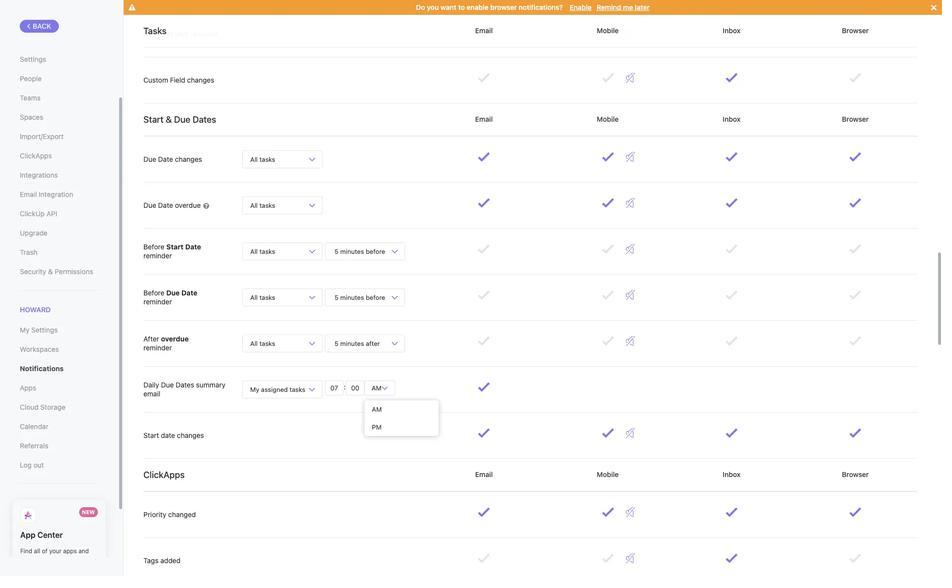Task type: vqa. For each thing, say whether or not it's contained in the screenshot.


Task type: describe. For each thing, give the bounding box(es) containing it.
priority changed
[[144, 510, 196, 519]]

all tasks for before due date reminder
[[250, 293, 275, 301]]

log out link
[[20, 457, 98, 474]]

people
[[20, 74, 42, 83]]

do
[[416, 3, 425, 11]]

1 all tasks from the top
[[250, 155, 275, 163]]

changes for custom field changes
[[187, 76, 214, 84]]

our
[[62, 556, 71, 564]]

of
[[42, 547, 48, 555]]

priority
[[144, 510, 166, 519]]

workspaces link
[[20, 341, 98, 358]]

checklist
[[144, 30, 173, 38]]

inbox for tasks
[[721, 26, 743, 35]]

due date overdue
[[144, 201, 203, 209]]

email for start & due dates
[[474, 115, 495, 123]]

apps
[[20, 384, 36, 392]]

teams
[[20, 94, 41, 102]]

5 minutes after
[[333, 339, 382, 347]]

0 vertical spatial clickapps
[[20, 151, 52, 160]]

0 vertical spatial overdue
[[175, 201, 201, 209]]

integrations
[[20, 556, 54, 564]]

cloud
[[20, 403, 39, 411]]

dates inside daily due dates summary email
[[176, 381, 194, 389]]

calendar
[[20, 422, 48, 431]]

start & due dates
[[144, 114, 216, 124]]

due inside before due date reminder
[[166, 288, 180, 297]]

security & permissions
[[20, 267, 93, 276]]

after
[[144, 334, 159, 343]]

daily
[[144, 381, 159, 389]]

3 off image from the top
[[627, 152, 636, 162]]

referrals
[[20, 442, 48, 450]]

howard
[[20, 305, 51, 314]]

all for start date
[[250, 247, 258, 255]]

tags
[[144, 556, 159, 565]]

my assigned tasks
[[250, 385, 306, 393]]

log out
[[20, 461, 44, 469]]

added
[[160, 556, 181, 565]]

mobile for start & due dates
[[596, 115, 621, 123]]

& for security
[[48, 267, 53, 276]]

start for date
[[144, 431, 159, 439]]

integrations
[[20, 171, 58, 179]]

log
[[20, 461, 32, 469]]

due date changes
[[144, 155, 202, 163]]

4 off image from the top
[[627, 336, 636, 346]]

daily due dates summary email
[[144, 381, 226, 398]]

api
[[47, 209, 57, 218]]

custom
[[144, 76, 168, 84]]

changes for start date changes
[[177, 431, 204, 439]]

new
[[73, 556, 84, 564]]

clickapps link
[[20, 147, 98, 164]]

resolved
[[191, 30, 218, 38]]

notifications?
[[519, 3, 563, 11]]

teams link
[[20, 90, 98, 106]]

6 off image from the top
[[627, 507, 636, 517]]

spaces
[[20, 113, 43, 121]]

center
[[37, 531, 63, 540]]

2 all from the top
[[250, 201, 258, 209]]

new
[[82, 509, 95, 515]]

reminder inside after overdue reminder
[[144, 343, 172, 352]]

0 horizontal spatial app
[[20, 531, 35, 540]]

1 vertical spatial am
[[372, 405, 382, 413]]

trash link
[[20, 244, 98, 261]]

integration
[[39, 190, 73, 198]]

changes for due date changes
[[175, 155, 202, 163]]

3 off image from the top
[[627, 290, 636, 300]]

inbox for start & due dates
[[721, 115, 743, 123]]

upgrade link
[[20, 225, 98, 242]]

integrations link
[[20, 167, 98, 184]]

1 vertical spatial clickapps
[[144, 469, 185, 480]]

clickup api link
[[20, 205, 98, 222]]

browser for start & due dates
[[841, 115, 871, 123]]

back
[[33, 22, 51, 30]]

my settings
[[20, 326, 58, 334]]

5 for overdue
[[335, 339, 339, 347]]

email for tasks
[[474, 26, 495, 35]]

5 minutes before for due date
[[333, 293, 387, 301]]

import/export
[[20, 132, 64, 141]]

settings link
[[20, 51, 98, 68]]

0 vertical spatial dates
[[193, 114, 216, 124]]

want
[[441, 3, 457, 11]]

storage
[[40, 403, 66, 411]]

later
[[635, 3, 650, 11]]

5 for due date
[[335, 293, 339, 301]]

trash
[[20, 248, 37, 256]]

date
[[161, 431, 175, 439]]

all for due date
[[250, 293, 258, 301]]

all
[[34, 547, 40, 555]]

apps link
[[20, 380, 98, 397]]

mobile for clickapps
[[596, 470, 621, 479]]

browser for clickapps
[[841, 470, 871, 479]]

security
[[20, 267, 46, 276]]

1 vertical spatial settings
[[31, 326, 58, 334]]

my for my assigned tasks
[[250, 385, 259, 393]]

enable
[[467, 3, 489, 11]]

my for my settings
[[20, 326, 29, 334]]

before for before start date reminder
[[144, 242, 165, 251]]

assigned
[[261, 385, 288, 393]]

enable
[[570, 3, 592, 11]]

settings inside 'link'
[[20, 55, 46, 63]]

notifications
[[20, 364, 64, 373]]

app inside the find all of your apps and integrations in our new app center!
[[86, 556, 97, 564]]

tasks
[[144, 25, 167, 36]]

off image for checklist item resolved
[[627, 27, 636, 37]]



Task type: locate. For each thing, give the bounding box(es) containing it.
1 vertical spatial my
[[250, 385, 259, 393]]

5 all from the top
[[250, 339, 258, 347]]

1 vertical spatial 5
[[335, 293, 339, 301]]

settings
[[20, 55, 46, 63], [31, 326, 58, 334]]

4 all tasks from the top
[[250, 293, 275, 301]]

2 vertical spatial changes
[[177, 431, 204, 439]]

before down before start date reminder
[[144, 288, 165, 297]]

you
[[427, 3, 439, 11]]

before for due date
[[366, 293, 386, 301]]

0 horizontal spatial &
[[48, 267, 53, 276]]

all tasks for after overdue reminder
[[250, 339, 275, 347]]

2 off image from the top
[[627, 73, 636, 83]]

2 vertical spatial minutes
[[341, 339, 364, 347]]

and
[[79, 547, 89, 555]]

changed
[[168, 510, 196, 519]]

& for start
[[166, 114, 172, 124]]

2 minutes from the top
[[341, 293, 364, 301]]

2 before from the top
[[366, 293, 386, 301]]

out
[[34, 461, 44, 469]]

3 all from the top
[[250, 247, 258, 255]]

date down due date overdue
[[185, 242, 201, 251]]

1 inbox from the top
[[721, 26, 743, 35]]

0 vertical spatial app
[[20, 531, 35, 540]]

0 vertical spatial 5
[[335, 247, 339, 255]]

0 vertical spatial inbox
[[721, 26, 743, 35]]

apps
[[63, 547, 77, 555]]

2 vertical spatial 5
[[335, 339, 339, 347]]

remind
[[597, 3, 622, 11]]

settings up workspaces
[[31, 326, 58, 334]]

to
[[459, 3, 465, 11]]

due inside daily due dates summary email
[[161, 381, 174, 389]]

start
[[144, 114, 164, 124], [166, 242, 184, 251], [144, 431, 159, 439]]

2 5 from the top
[[335, 293, 339, 301]]

calendar link
[[20, 418, 98, 435]]

minutes for due date
[[341, 293, 364, 301]]

do you want to enable browser notifications? enable remind me later
[[416, 3, 650, 11]]

tags added
[[144, 556, 181, 565]]

security & permissions link
[[20, 263, 98, 280]]

date
[[158, 155, 173, 163], [158, 201, 173, 209], [185, 242, 201, 251], [182, 288, 198, 297]]

upgrade
[[20, 229, 48, 237]]

people link
[[20, 70, 98, 87]]

1 vertical spatial minutes
[[341, 293, 364, 301]]

0 vertical spatial am
[[370, 384, 384, 392]]

1 vertical spatial before
[[366, 293, 386, 301]]

app up find
[[20, 531, 35, 540]]

off image for tags added
[[627, 553, 636, 563]]

all for overdue
[[250, 339, 258, 347]]

1 vertical spatial changes
[[175, 155, 202, 163]]

browser
[[491, 3, 517, 11]]

5
[[335, 247, 339, 255], [335, 293, 339, 301], [335, 339, 339, 347]]

all tasks for before start date reminder
[[250, 247, 275, 255]]

overdue
[[175, 201, 201, 209], [161, 334, 189, 343]]

3 reminder from the top
[[144, 343, 172, 352]]

before
[[144, 242, 165, 251], [144, 288, 165, 297]]

browser for tasks
[[841, 26, 871, 35]]

before down due date overdue
[[144, 242, 165, 251]]

before for before due date reminder
[[144, 288, 165, 297]]

mobile
[[596, 26, 621, 35], [596, 115, 621, 123], [596, 470, 621, 479]]

1 vertical spatial dates
[[176, 381, 194, 389]]

email integration link
[[20, 186, 98, 203]]

5 minutes before for start date
[[333, 247, 387, 255]]

1 before from the top
[[144, 242, 165, 251]]

2 reminder from the top
[[144, 297, 172, 306]]

reminder up before due date reminder
[[144, 251, 172, 260]]

1 vertical spatial before
[[144, 288, 165, 297]]

3 all tasks from the top
[[250, 247, 275, 255]]

& up due date changes
[[166, 114, 172, 124]]

import/export link
[[20, 128, 98, 145]]

5 all tasks from the top
[[250, 339, 275, 347]]

1 horizontal spatial my
[[250, 385, 259, 393]]

reminder up after
[[144, 297, 172, 306]]

1 minutes from the top
[[341, 247, 364, 255]]

1 all from the top
[[250, 155, 258, 163]]

overdue right after
[[161, 334, 189, 343]]

minutes for start date
[[341, 247, 364, 255]]

my settings link
[[20, 322, 98, 339]]

custom field changes
[[144, 76, 214, 84]]

cloud storage link
[[20, 399, 98, 416]]

workspaces
[[20, 345, 59, 353]]

1 horizontal spatial app
[[86, 556, 97, 564]]

find all of your apps and integrations in our new app center!
[[20, 547, 97, 573]]

settings up people
[[20, 55, 46, 63]]

me
[[624, 3, 634, 11]]

1 vertical spatial mobile
[[596, 115, 621, 123]]

reminder for start date
[[144, 251, 172, 260]]

referrals link
[[20, 438, 98, 454]]

reminder inside before due date reminder
[[144, 297, 172, 306]]

clickapps
[[20, 151, 52, 160], [144, 469, 185, 480]]

dates down custom field changes
[[193, 114, 216, 124]]

am
[[370, 384, 384, 392], [372, 405, 382, 413]]

0 horizontal spatial my
[[20, 326, 29, 334]]

after overdue reminder
[[144, 334, 189, 352]]

0 vertical spatial reminder
[[144, 251, 172, 260]]

5 off image from the top
[[627, 428, 636, 438]]

1 vertical spatial overdue
[[161, 334, 189, 343]]

minutes for overdue
[[341, 339, 364, 347]]

off image
[[627, 198, 636, 208], [627, 244, 636, 254], [627, 290, 636, 300], [627, 336, 636, 346], [627, 428, 636, 438], [627, 507, 636, 517]]

& right security
[[48, 267, 53, 276]]

0 vertical spatial &
[[166, 114, 172, 124]]

1 off image from the top
[[627, 27, 636, 37]]

summary
[[196, 381, 226, 389]]

before due date reminder
[[144, 288, 198, 306]]

2 vertical spatial inbox
[[721, 470, 743, 479]]

changes right "field"
[[187, 76, 214, 84]]

1 vertical spatial start
[[166, 242, 184, 251]]

reminder inside before start date reminder
[[144, 251, 172, 260]]

find
[[20, 547, 32, 555]]

all
[[250, 155, 258, 163], [250, 201, 258, 209], [250, 247, 258, 255], [250, 293, 258, 301], [250, 339, 258, 347]]

1 vertical spatial 5 minutes before
[[333, 293, 387, 301]]

start for &
[[144, 114, 164, 124]]

1 horizontal spatial clickapps
[[144, 469, 185, 480]]

1 reminder from the top
[[144, 251, 172, 260]]

before inside before start date reminder
[[144, 242, 165, 251]]

date up before start date reminder
[[158, 201, 173, 209]]

0 vertical spatial 5 minutes before
[[333, 247, 387, 255]]

notifications link
[[20, 360, 98, 377]]

date inside before due date reminder
[[182, 288, 198, 297]]

1 5 from the top
[[335, 247, 339, 255]]

1 before from the top
[[366, 247, 386, 255]]

reminder down after
[[144, 343, 172, 352]]

dates
[[193, 114, 216, 124], [176, 381, 194, 389]]

3 inbox from the top
[[721, 470, 743, 479]]

date down before start date reminder
[[182, 288, 198, 297]]

1 vertical spatial browser
[[841, 115, 871, 123]]

date down 'start & due dates' at the left top of the page
[[158, 155, 173, 163]]

1 horizontal spatial &
[[166, 114, 172, 124]]

start date changes
[[144, 431, 204, 439]]

before for start date
[[366, 247, 386, 255]]

dates left summary
[[176, 381, 194, 389]]

am right :
[[370, 384, 384, 392]]

browser
[[841, 26, 871, 35], [841, 115, 871, 123], [841, 470, 871, 479]]

2 5 minutes before from the top
[[333, 293, 387, 301]]

spaces link
[[20, 109, 98, 126]]

0 vertical spatial minutes
[[341, 247, 364, 255]]

0 vertical spatial browser
[[841, 26, 871, 35]]

clickapps down date
[[144, 469, 185, 480]]

start left date
[[144, 431, 159, 439]]

overdue down due date changes
[[175, 201, 201, 209]]

clickup api
[[20, 209, 57, 218]]

1 5 minutes before from the top
[[333, 247, 387, 255]]

1 vertical spatial &
[[48, 267, 53, 276]]

2 mobile from the top
[[596, 115, 621, 123]]

3 mobile from the top
[[596, 470, 621, 479]]

clickapps up integrations
[[20, 151, 52, 160]]

my left assigned
[[250, 385, 259, 393]]

clickup
[[20, 209, 45, 218]]

2 inbox from the top
[[721, 115, 743, 123]]

4 off image from the top
[[627, 553, 636, 563]]

3 minutes from the top
[[341, 339, 364, 347]]

None text field
[[346, 381, 365, 395]]

2 vertical spatial reminder
[[144, 343, 172, 352]]

2 vertical spatial browser
[[841, 470, 871, 479]]

changes
[[187, 76, 214, 84], [175, 155, 202, 163], [177, 431, 204, 439]]

changes right date
[[177, 431, 204, 439]]

5 minutes before
[[333, 247, 387, 255], [333, 293, 387, 301]]

2 browser from the top
[[841, 115, 871, 123]]

checklist item resolved
[[144, 30, 218, 38]]

4 all from the top
[[250, 293, 258, 301]]

cloud storage
[[20, 403, 66, 411]]

changes down 'start & due dates' at the left top of the page
[[175, 155, 202, 163]]

before inside before due date reminder
[[144, 288, 165, 297]]

start down custom
[[144, 114, 164, 124]]

minutes
[[341, 247, 364, 255], [341, 293, 364, 301], [341, 339, 364, 347]]

start inside before start date reminder
[[166, 242, 184, 251]]

2 vertical spatial start
[[144, 431, 159, 439]]

pm
[[372, 423, 382, 431]]

permissions
[[55, 267, 93, 276]]

reminder
[[144, 251, 172, 260], [144, 297, 172, 306], [144, 343, 172, 352]]

1 off image from the top
[[627, 198, 636, 208]]

inbox
[[721, 26, 743, 35], [721, 115, 743, 123], [721, 470, 743, 479]]

off image
[[627, 27, 636, 37], [627, 73, 636, 83], [627, 152, 636, 162], [627, 553, 636, 563]]

1 vertical spatial app
[[86, 556, 97, 564]]

2 all tasks from the top
[[250, 201, 275, 209]]

0 vertical spatial start
[[144, 114, 164, 124]]

0 horizontal spatial clickapps
[[20, 151, 52, 160]]

overdue inside after overdue reminder
[[161, 334, 189, 343]]

0 vertical spatial before
[[144, 242, 165, 251]]

2 vertical spatial mobile
[[596, 470, 621, 479]]

1 browser from the top
[[841, 26, 871, 35]]

back link
[[20, 20, 59, 33]]

app down and on the bottom
[[86, 556, 97, 564]]

1 vertical spatial inbox
[[721, 115, 743, 123]]

email
[[144, 390, 160, 398]]

0 vertical spatial mobile
[[596, 26, 621, 35]]

3 5 from the top
[[335, 339, 339, 347]]

2 before from the top
[[144, 288, 165, 297]]

0 vertical spatial settings
[[20, 55, 46, 63]]

app center
[[20, 531, 63, 540]]

email for clickapps
[[474, 470, 495, 479]]

my down howard
[[20, 326, 29, 334]]

1 mobile from the top
[[596, 26, 621, 35]]

after
[[366, 339, 380, 347]]

email integration
[[20, 190, 73, 198]]

am up pm
[[372, 405, 382, 413]]

2 off image from the top
[[627, 244, 636, 254]]

off image for custom field changes
[[627, 73, 636, 83]]

reminder for due date
[[144, 297, 172, 306]]

start down due date overdue
[[166, 242, 184, 251]]

1 vertical spatial reminder
[[144, 297, 172, 306]]

center!
[[20, 565, 41, 573]]

inbox for clickapps
[[721, 470, 743, 479]]

3 browser from the top
[[841, 470, 871, 479]]

None text field
[[325, 381, 344, 395]]

0 vertical spatial changes
[[187, 76, 214, 84]]

app
[[20, 531, 35, 540], [86, 556, 97, 564]]

0 vertical spatial before
[[366, 247, 386, 255]]

0 vertical spatial my
[[20, 326, 29, 334]]

date inside before start date reminder
[[185, 242, 201, 251]]

in
[[55, 556, 60, 564]]

5 for start date
[[335, 247, 339, 255]]

mobile for tasks
[[596, 26, 621, 35]]



